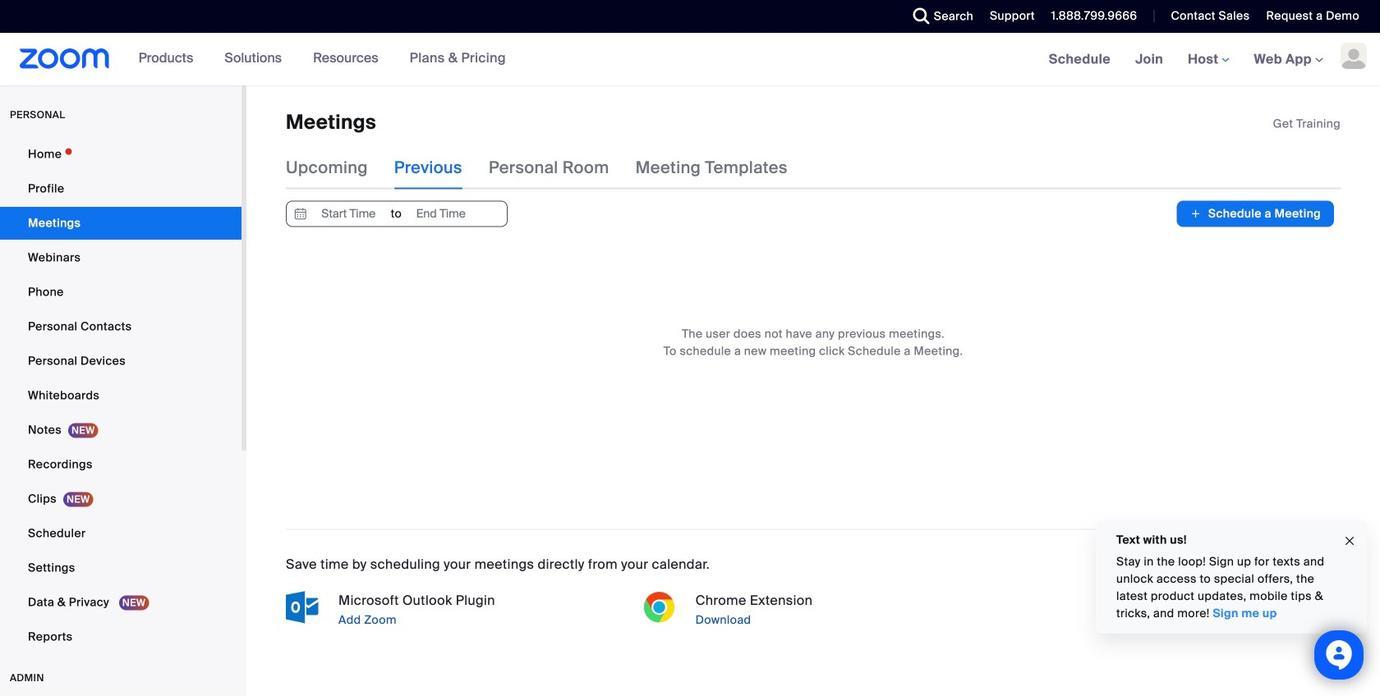 Task type: describe. For each thing, give the bounding box(es) containing it.
profile picture image
[[1341, 43, 1367, 69]]

product information navigation
[[126, 33, 518, 85]]

tabs of meeting tab list
[[286, 147, 814, 189]]

zoom logo image
[[20, 48, 110, 69]]



Task type: locate. For each thing, give the bounding box(es) containing it.
meetings navigation
[[1037, 33, 1380, 87]]

close image
[[1343, 532, 1356, 551]]

application
[[1273, 116, 1341, 132]]

personal menu menu
[[0, 138, 242, 656]]

banner
[[0, 33, 1380, 87]]

add image
[[1190, 206, 1202, 222]]



Task type: vqa. For each thing, say whether or not it's contained in the screenshot.
2nd right icon from the bottom of the 'Admin Menu' menu
no



